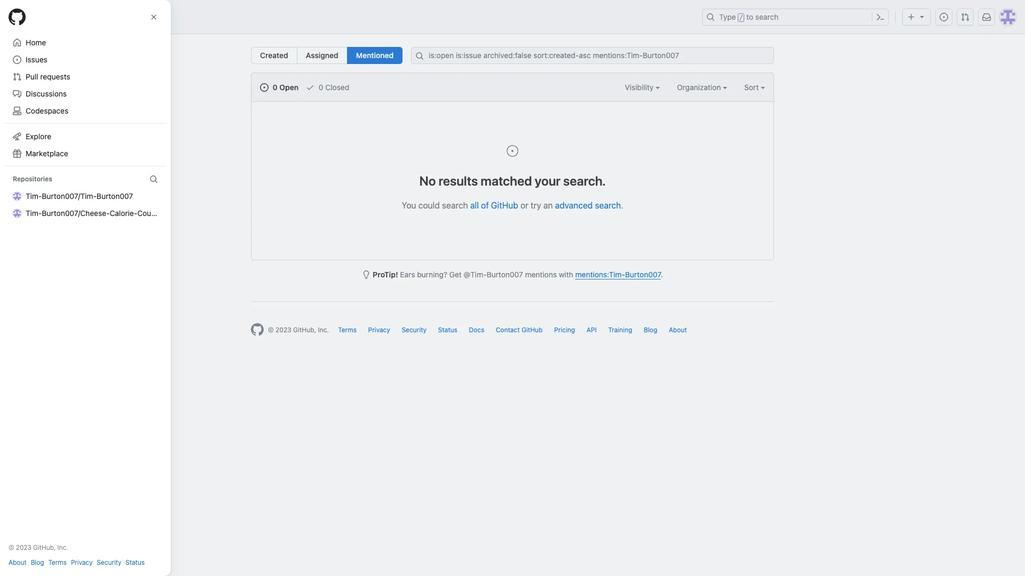 Task type: locate. For each thing, give the bounding box(es) containing it.
tim- for burton007/tim-
[[26, 192, 42, 201]]

.
[[621, 201, 623, 210], [661, 270, 663, 279]]

1 vertical spatial github
[[522, 326, 543, 334]]

footer
[[242, 302, 783, 363]]

1 horizontal spatial privacy
[[368, 326, 390, 334]]

status link
[[438, 326, 458, 334], [126, 559, 145, 568]]

notifications image
[[983, 13, 991, 21]]

1 vertical spatial privacy
[[71, 559, 93, 567]]

0 vertical spatial © 2023 github, inc.
[[268, 326, 329, 334]]

github right contact
[[522, 326, 543, 334]]

list
[[56, 9, 696, 26]]

0 horizontal spatial status
[[126, 559, 145, 567]]

0 horizontal spatial terms
[[48, 559, 67, 567]]

0 horizontal spatial burton007
[[97, 192, 133, 201]]

1 horizontal spatial about link
[[669, 326, 687, 334]]

1 horizontal spatial github
[[522, 326, 543, 334]]

privacy link
[[368, 326, 390, 334], [71, 559, 93, 568]]

1 vertical spatial about link
[[9, 559, 27, 568]]

0 vertical spatial tim-
[[26, 192, 42, 201]]

0 vertical spatial terms link
[[338, 326, 357, 334]]

0 vertical spatial status
[[438, 326, 458, 334]]

docs link
[[469, 326, 484, 334]]

0 horizontal spatial 0
[[273, 83, 278, 92]]

check image
[[306, 83, 315, 92]]

1 horizontal spatial issue opened image
[[506, 145, 519, 158]]

your
[[535, 174, 561, 189]]

matched
[[481, 174, 532, 189]]

no results matched your search.
[[419, 174, 606, 189]]

0 vertical spatial privacy
[[368, 326, 390, 334]]

1 vertical spatial inc.
[[57, 544, 68, 552]]

0 vertical spatial inc.
[[318, 326, 329, 334]]

github,
[[293, 326, 316, 334], [33, 544, 56, 552]]

inc.
[[318, 326, 329, 334], [57, 544, 68, 552]]

security inside dialog
[[97, 559, 121, 567]]

visibility button
[[625, 82, 660, 93]]

0 horizontal spatial blog link
[[31, 559, 44, 568]]

inc. inside footer
[[318, 326, 329, 334]]

0 inside 0 open link
[[273, 83, 278, 92]]

about
[[669, 326, 687, 334], [9, 559, 27, 567]]

0 vertical spatial status link
[[438, 326, 458, 334]]

1 horizontal spatial security link
[[402, 326, 427, 334]]

2 0 from the left
[[319, 83, 323, 92]]

with
[[559, 270, 573, 279]]

issue opened image left 0 open
[[260, 83, 269, 92]]

1 vertical spatial .
[[661, 270, 663, 279]]

1 vertical spatial © 2023 github, inc.
[[9, 544, 68, 552]]

© 2023 github, inc. up "about blog terms privacy security status"
[[9, 544, 68, 552]]

footer containing © 2023 github, inc.
[[242, 302, 783, 363]]

blog link
[[644, 326, 657, 334], [31, 559, 44, 568]]

1 vertical spatial 2023
[[16, 544, 31, 552]]

1 vertical spatial status
[[126, 559, 145, 567]]

security
[[402, 326, 427, 334], [97, 559, 121, 567]]

issue opened image
[[940, 13, 948, 21], [260, 83, 269, 92], [506, 145, 519, 158]]

1 vertical spatial ©
[[9, 544, 14, 552]]

1 tim- from the top
[[26, 192, 42, 201]]

1 horizontal spatial 0
[[319, 83, 323, 92]]

search left all at the top
[[442, 201, 468, 210]]

0 inside 0 closed link
[[319, 83, 323, 92]]

sort button
[[744, 82, 765, 93]]

1 horizontal spatial github,
[[293, 326, 316, 334]]

organization button
[[677, 82, 727, 93]]

contact github link
[[496, 326, 543, 334]]

github, right homepage icon
[[293, 326, 316, 334]]

tim-burton007/tim-burton007
[[26, 192, 133, 201]]

0 horizontal spatial terms link
[[48, 559, 67, 568]]

0 vertical spatial terms
[[338, 326, 357, 334]]

0 vertical spatial github,
[[293, 326, 316, 334]]

0 horizontal spatial github
[[491, 201, 518, 210]]

0 horizontal spatial about link
[[9, 559, 27, 568]]

api
[[587, 326, 597, 334]]

type
[[719, 12, 736, 21]]

0 left open in the left top of the page
[[273, 83, 278, 92]]

1 vertical spatial status link
[[126, 559, 145, 568]]

1 horizontal spatial ©
[[268, 326, 274, 334]]

burton007/tim-
[[42, 192, 97, 201]]

security link
[[402, 326, 427, 334], [97, 559, 121, 568]]

docs
[[469, 326, 484, 334]]

0 vertical spatial github
[[491, 201, 518, 210]]

0 horizontal spatial blog
[[31, 559, 44, 567]]

@tim-
[[464, 270, 487, 279]]

0 closed
[[317, 83, 349, 92]]

github, up "about blog terms privacy security status"
[[33, 544, 56, 552]]

pricing
[[554, 326, 575, 334]]

about inside dialog
[[9, 559, 27, 567]]

0 vertical spatial ©
[[268, 326, 274, 334]]

burton007/cheese-
[[42, 209, 110, 218]]

1 horizontal spatial about
[[669, 326, 687, 334]]

counter
[[137, 209, 165, 218]]

0 vertical spatial 2023
[[276, 326, 291, 334]]

0 horizontal spatial about
[[9, 559, 27, 567]]

1 horizontal spatial blog link
[[644, 326, 657, 334]]

assigned
[[306, 51, 338, 60]]

0 horizontal spatial .
[[621, 201, 623, 210]]

1 vertical spatial terms link
[[48, 559, 67, 568]]

github right the of
[[491, 201, 518, 210]]

0 vertical spatial issue opened image
[[940, 13, 948, 21]]

© 2023 github, inc. right homepage icon
[[268, 326, 329, 334]]

issue opened image up no results matched your search.
[[506, 145, 519, 158]]

0 vertical spatial about
[[669, 326, 687, 334]]

mentions:tim-
[[575, 270, 625, 279]]

blog inside dialog
[[31, 559, 44, 567]]

blog
[[644, 326, 657, 334], [31, 559, 44, 567]]

0 right check image
[[319, 83, 323, 92]]

privacy inside footer
[[368, 326, 390, 334]]

protip! ears burning? get @tim-burton007 mentions with mentions:tim-burton007 .
[[373, 270, 663, 279]]

search right to
[[756, 12, 779, 21]]

© 2023 github, inc.
[[268, 326, 329, 334], [9, 544, 68, 552]]

try
[[531, 201, 541, 210]]

contact
[[496, 326, 520, 334]]

0 horizontal spatial privacy
[[71, 559, 93, 567]]

dialog
[[0, 0, 171, 577]]

0 horizontal spatial © 2023 github, inc.
[[9, 544, 68, 552]]

0 vertical spatial security
[[402, 326, 427, 334]]

issue opened image left git pull request 'icon'
[[940, 13, 948, 21]]

burton007
[[97, 192, 133, 201], [487, 270, 523, 279], [625, 270, 661, 279]]

1 horizontal spatial inc.
[[318, 326, 329, 334]]

1 vertical spatial tim-
[[26, 209, 42, 218]]

0 horizontal spatial issue opened image
[[260, 83, 269, 92]]

0 horizontal spatial ©
[[9, 544, 14, 552]]

0 open link
[[260, 82, 299, 93]]

2023 inside dialog
[[16, 544, 31, 552]]

0 vertical spatial security link
[[402, 326, 427, 334]]

sort
[[744, 83, 759, 92]]

status
[[438, 326, 458, 334], [126, 559, 145, 567]]

burton007 inside repositories list
[[97, 192, 133, 201]]

1 vertical spatial about
[[9, 559, 27, 567]]

marketplace
[[26, 149, 68, 158]]

1 vertical spatial blog
[[31, 559, 44, 567]]

1 horizontal spatial 2023
[[276, 326, 291, 334]]

0 vertical spatial about link
[[669, 326, 687, 334]]

2 tim- from the top
[[26, 209, 42, 218]]

0 horizontal spatial status link
[[126, 559, 145, 568]]

0
[[273, 83, 278, 92], [319, 83, 323, 92]]

an
[[544, 201, 553, 210]]

about inside footer
[[669, 326, 687, 334]]

mentions:tim-burton007 link
[[575, 270, 661, 279]]

tim-
[[26, 192, 42, 201], [26, 209, 42, 218]]

0 horizontal spatial 2023
[[16, 544, 31, 552]]

0 vertical spatial blog
[[644, 326, 657, 334]]

1 horizontal spatial blog
[[644, 326, 657, 334]]

about for about
[[669, 326, 687, 334]]

1 vertical spatial blog link
[[31, 559, 44, 568]]

issues element
[[251, 47, 403, 64]]

api link
[[587, 326, 597, 334]]

0 horizontal spatial inc.
[[57, 544, 68, 552]]

terms link
[[338, 326, 357, 334], [48, 559, 67, 568]]

calorie-
[[110, 209, 137, 218]]

1 vertical spatial github,
[[33, 544, 56, 552]]

0 for open
[[273, 83, 278, 92]]

search down search.
[[595, 201, 621, 210]]

privacy
[[368, 326, 390, 334], [71, 559, 93, 567]]

2 horizontal spatial search
[[756, 12, 779, 21]]

1 vertical spatial security
[[97, 559, 121, 567]]

0 horizontal spatial security
[[97, 559, 121, 567]]

1 vertical spatial issue opened image
[[260, 83, 269, 92]]

tim-burton007/tim-burton007 link
[[9, 188, 162, 205]]

triangle down image
[[918, 12, 927, 21]]

©
[[268, 326, 274, 334], [9, 544, 14, 552]]

pull requests
[[26, 72, 70, 81]]

about blog terms privacy security status
[[9, 559, 145, 567]]

1 0 from the left
[[273, 83, 278, 92]]

protip!
[[373, 270, 398, 279]]

1 horizontal spatial terms link
[[338, 326, 357, 334]]

terms
[[338, 326, 357, 334], [48, 559, 67, 567]]

0 horizontal spatial github,
[[33, 544, 56, 552]]

explore link
[[9, 128, 162, 145]]

2023
[[276, 326, 291, 334], [16, 544, 31, 552]]

0 horizontal spatial security link
[[97, 559, 121, 568]]

repositories list
[[9, 188, 165, 222]]

github inside footer
[[522, 326, 543, 334]]

0 horizontal spatial privacy link
[[71, 559, 93, 568]]

1 horizontal spatial security
[[402, 326, 427, 334]]

0 vertical spatial privacy link
[[368, 326, 390, 334]]



Task type: vqa. For each thing, say whether or not it's contained in the screenshot.
note image
no



Task type: describe. For each thing, give the bounding box(es) containing it.
get
[[449, 270, 462, 279]]

you could search all of github or try an advanced search .
[[402, 201, 623, 210]]

no
[[419, 174, 436, 189]]

burning?
[[417, 270, 447, 279]]

0 closed link
[[306, 82, 349, 93]]

github, inside footer
[[293, 326, 316, 334]]

2 horizontal spatial burton007
[[625, 270, 661, 279]]

open global navigation menu image
[[13, 13, 21, 21]]

training
[[608, 326, 632, 334]]

1 horizontal spatial .
[[661, 270, 663, 279]]

/
[[739, 14, 743, 21]]

1 horizontal spatial privacy link
[[368, 326, 390, 334]]

1 horizontal spatial status link
[[438, 326, 458, 334]]

results
[[439, 174, 478, 189]]

all of github link
[[470, 201, 518, 210]]

could
[[418, 201, 440, 210]]

codespaces link
[[9, 103, 162, 120]]

pull requests link
[[9, 68, 162, 85]]

2 vertical spatial issue opened image
[[506, 145, 519, 158]]

close image
[[150, 13, 158, 21]]

requests
[[40, 72, 70, 81]]

created
[[260, 51, 288, 60]]

open
[[279, 83, 299, 92]]

discussions link
[[9, 85, 162, 103]]

tim- for burton007/cheese-
[[26, 209, 42, 218]]

1 horizontal spatial burton007
[[487, 270, 523, 279]]

1 horizontal spatial search
[[595, 201, 621, 210]]

advanced search link
[[555, 201, 621, 210]]

1 horizontal spatial © 2023 github, inc.
[[268, 326, 329, 334]]

pull
[[26, 72, 38, 81]]

0 vertical spatial blog link
[[644, 326, 657, 334]]

1 vertical spatial terms
[[48, 559, 67, 567]]

explore
[[26, 132, 51, 141]]

issues
[[26, 55, 47, 64]]

about for about blog terms privacy security status
[[9, 559, 27, 567]]

1 horizontal spatial status
[[438, 326, 458, 334]]

0 vertical spatial .
[[621, 201, 623, 210]]

blog inside footer
[[644, 326, 657, 334]]

0 horizontal spatial search
[[442, 201, 468, 210]]

contact github
[[496, 326, 543, 334]]

dialog containing home
[[0, 0, 171, 577]]

mentions
[[525, 270, 557, 279]]

light bulb image
[[362, 271, 371, 279]]

0 for closed
[[319, 83, 323, 92]]

marketplace link
[[9, 145, 162, 162]]

codespaces
[[26, 106, 68, 115]]

2 horizontal spatial issue opened image
[[940, 13, 948, 21]]

© inside footer
[[268, 326, 274, 334]]

closed
[[325, 83, 349, 92]]

issues link
[[9, 51, 162, 68]]

plus image
[[907, 13, 916, 21]]

github, inside dialog
[[33, 544, 56, 552]]

search image
[[416, 52, 424, 60]]

to
[[747, 12, 754, 21]]

tim-burton007/cheese-calorie-counter
[[26, 209, 165, 218]]

git pull request image
[[961, 13, 970, 21]]

search.
[[563, 174, 606, 189]]

homepage image
[[251, 324, 264, 336]]

1 horizontal spatial terms
[[338, 326, 357, 334]]

discussions
[[26, 89, 67, 98]]

repositories
[[13, 175, 52, 183]]

command palette image
[[876, 13, 885, 21]]

2023 inside footer
[[276, 326, 291, 334]]

organization
[[677, 83, 723, 92]]

created link
[[251, 47, 297, 64]]

security inside footer
[[402, 326, 427, 334]]

Issues search field
[[411, 47, 774, 64]]

of
[[481, 201, 489, 210]]

issue opened image inside 0 open link
[[260, 83, 269, 92]]

all
[[470, 201, 479, 210]]

advanced
[[555, 201, 593, 210]]

or
[[521, 201, 529, 210]]

training link
[[608, 326, 632, 334]]

assigned link
[[297, 47, 348, 64]]

pricing link
[[554, 326, 575, 334]]

privacy inside dialog
[[71, 559, 93, 567]]

visibility
[[625, 83, 656, 92]]

you
[[402, 201, 416, 210]]

ears
[[400, 270, 415, 279]]

home link
[[9, 34, 162, 51]]

1 vertical spatial privacy link
[[71, 559, 93, 568]]

home
[[26, 38, 46, 47]]

0 open
[[271, 83, 299, 92]]

type / to search
[[719, 12, 779, 21]]

1 vertical spatial security link
[[97, 559, 121, 568]]

inc. inside dialog
[[57, 544, 68, 552]]

Search all issues text field
[[411, 47, 774, 64]]

tim-burton007/cheese-calorie-counter link
[[9, 205, 165, 222]]



